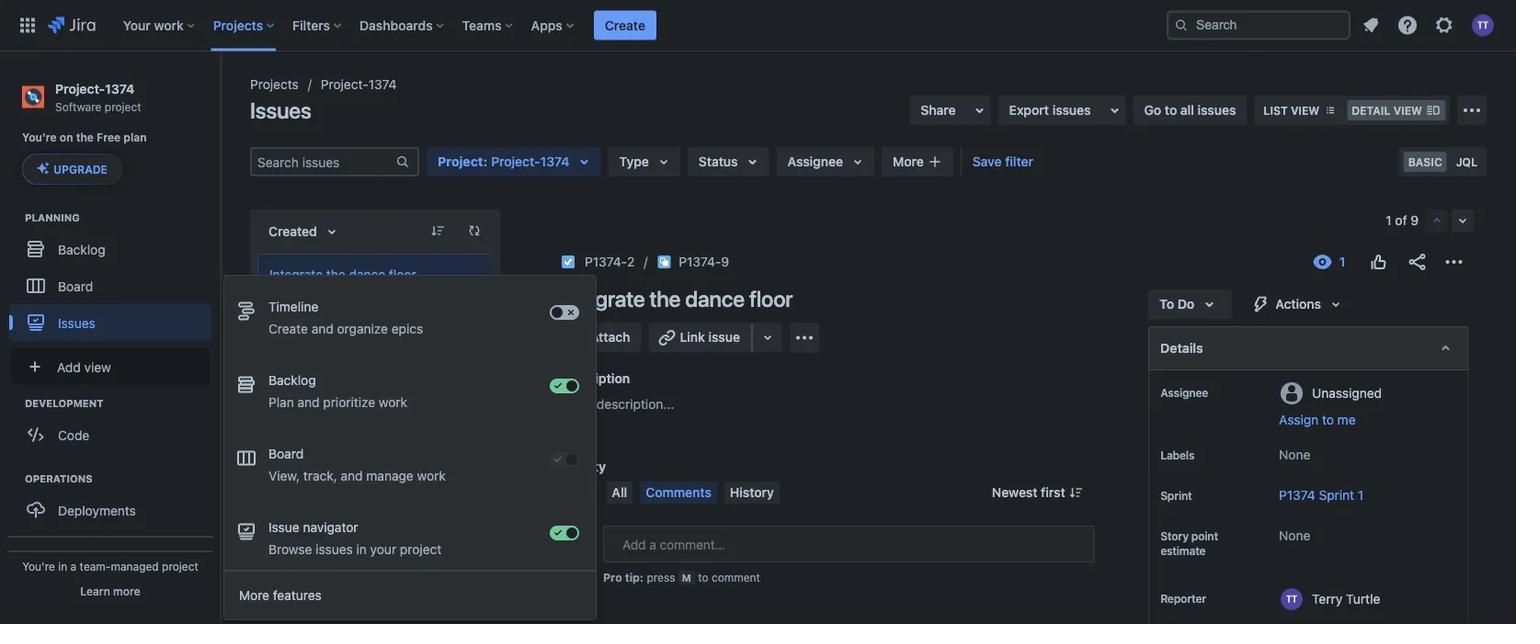 Task type: locate. For each thing, give the bounding box(es) containing it.
1 vertical spatial subtask image
[[269, 297, 284, 312]]

project- for project-1374
[[321, 77, 368, 92]]

assignee left assignee pin to top. only you can see pinned fields. 'image'
[[1160, 386, 1208, 399]]

description
[[559, 371, 630, 386]]

sprint down labels
[[1160, 489, 1192, 502]]

0 horizontal spatial 1
[[1357, 488, 1363, 503]]

jira image
[[48, 14, 95, 36], [48, 14, 95, 36]]

banner containing your work
[[0, 0, 1516, 51]]

integrate the dance floor up 'timeline create and organize epics'
[[269, 267, 416, 282]]

menu bar
[[603, 482, 783, 504]]

estimate
[[1160, 544, 1205, 557]]

1374 up 'free'
[[105, 81, 135, 96]]

task image
[[561, 255, 576, 269]]

0 vertical spatial project
[[105, 100, 141, 113]]

1 horizontal spatial backlog
[[268, 373, 316, 388]]

dance down p1374-9 link
[[685, 286, 745, 312]]

board up view,
[[268, 446, 304, 462]]

0 horizontal spatial backlog
[[58, 242, 105, 257]]

the up link
[[649, 286, 681, 312]]

add inside popup button
[[57, 359, 81, 374]]

floor
[[389, 267, 416, 282], [749, 286, 793, 312]]

upgrade button
[[23, 155, 121, 184]]

you're on the free plan
[[22, 131, 147, 144]]

link issue
[[680, 330, 740, 345]]

issues link
[[9, 305, 211, 341]]

and right track,
[[341, 468, 363, 484]]

integrate inside subtask element
[[269, 267, 323, 282]]

backlog inside backlog plan and prioritize work
[[268, 373, 316, 388]]

p1374-9 inside subtask element
[[288, 298, 334, 311]]

Add a comment… field
[[603, 526, 1095, 563]]

1 vertical spatial assignee
[[1160, 386, 1208, 399]]

you're left team-
[[22, 560, 55, 573]]

none down p1374 at the bottom right of the page
[[1279, 528, 1310, 543]]

p1374- right task icon
[[288, 373, 326, 386]]

history
[[730, 485, 774, 500]]

and down timeline
[[311, 321, 334, 337]]

0 vertical spatial board
[[58, 278, 93, 294]]

view,
[[268, 468, 300, 484]]

none down assign
[[1279, 447, 1310, 462]]

assign to me
[[1279, 412, 1355, 428]]

planning group
[[9, 211, 220, 347]]

issues right export
[[1053, 103, 1091, 118]]

1 horizontal spatial subtask image
[[657, 255, 671, 269]]

planning
[[25, 212, 80, 224]]

newest first button
[[981, 482, 1095, 504]]

2 horizontal spatial project
[[400, 542, 442, 557]]

pro tip: press m to comment
[[603, 571, 760, 584]]

integrate down p1374-2 link
[[559, 286, 645, 312]]

0 horizontal spatial project-
[[55, 81, 105, 96]]

2 vertical spatial and
[[341, 468, 363, 484]]

1374 inside project-1374 software project
[[105, 81, 135, 96]]

type button
[[608, 147, 680, 177]]

0 vertical spatial to
[[1165, 103, 1177, 118]]

2 vertical spatial work
[[417, 468, 446, 484]]

1 horizontal spatial more
[[893, 154, 924, 169]]

more button
[[882, 147, 953, 177]]

of
[[1395, 213, 1407, 228], [375, 530, 387, 545]]

story point estimate
[[1160, 530, 1218, 557]]

0 vertical spatial in
[[356, 542, 367, 557]]

view
[[1291, 104, 1320, 117], [1394, 104, 1422, 117], [84, 359, 111, 374]]

projects inside "popup button"
[[213, 17, 263, 33]]

1 horizontal spatial the
[[326, 267, 346, 282]]

vote options: no one has voted for this issue yet. image
[[1367, 251, 1389, 273]]

1 horizontal spatial to
[[1165, 103, 1177, 118]]

to inside assign to me button
[[1322, 412, 1334, 428]]

0 horizontal spatial issues
[[316, 542, 353, 557]]

jql
[[1456, 155, 1478, 168]]

p1374- for epic icon at the bottom of the page
[[288, 449, 326, 462]]

0 vertical spatial integrate
[[269, 267, 323, 282]]

subtask element
[[257, 254, 493, 329]]

1
[[1386, 213, 1392, 228], [1357, 488, 1363, 503]]

1 horizontal spatial assignee
[[1160, 386, 1208, 399]]

0 vertical spatial of
[[1395, 213, 1407, 228]]

integrate
[[269, 267, 323, 282], [559, 286, 645, 312]]

more left the features
[[239, 588, 269, 603]]

labels pin to top. only you can see pinned fields. image
[[1198, 448, 1213, 462]]

p1374- inside subtask element
[[288, 298, 326, 311]]

all
[[1180, 103, 1194, 118]]

2 horizontal spatial work
[[417, 468, 446, 484]]

more inside dropdown button
[[893, 154, 924, 169]]

board for board
[[58, 278, 93, 294]]

features
[[273, 588, 322, 603]]

backlog inside planning 'group'
[[58, 242, 105, 257]]

assign
[[1279, 412, 1318, 428]]

1 horizontal spatial view
[[1291, 104, 1320, 117]]

1 horizontal spatial a
[[586, 397, 593, 412]]

1 vertical spatial dance
[[685, 286, 745, 312]]

sprint right p1374 at the bottom right of the page
[[1318, 488, 1354, 503]]

project up "plan" at the top of page
[[105, 100, 141, 113]]

terry
[[1312, 591, 1342, 606]]

project-1374 link
[[321, 74, 397, 96]]

your work
[[123, 17, 184, 33]]

order by image
[[321, 221, 343, 243]]

to right m
[[698, 571, 709, 584]]

issues down navigator
[[316, 542, 353, 557]]

track,
[[303, 468, 337, 484]]

a left team-
[[70, 560, 77, 573]]

2 horizontal spatial issues
[[1198, 103, 1236, 118]]

0 vertical spatial and
[[311, 321, 334, 337]]

0 horizontal spatial subtask image
[[269, 297, 284, 312]]

project- right :
[[491, 154, 540, 169]]

deployments
[[58, 503, 136, 518]]

to
[[1159, 297, 1174, 312]]

0 vertical spatial p1374-9
[[679, 254, 729, 269]]

board inside board view, track, and manage work
[[268, 446, 304, 462]]

2 horizontal spatial project-
[[491, 154, 540, 169]]

description...
[[597, 397, 674, 412]]

your profile and settings image
[[1472, 14, 1494, 36]]

1 right p1374 at the bottom right of the page
[[1357, 488, 1363, 503]]

projects button
[[208, 11, 281, 40]]

the
[[76, 131, 94, 144], [326, 267, 346, 282], [649, 286, 681, 312]]

issues down projects link
[[250, 97, 311, 123]]

share
[[921, 103, 956, 118]]

1 vertical spatial projects
[[250, 77, 299, 92]]

dance inside subtask element
[[349, 267, 385, 282]]

p1374- right task image
[[585, 254, 627, 269]]

banner
[[0, 0, 1516, 51]]

issues inside issue navigator browse issues in your project
[[316, 542, 353, 557]]

more left addicon at the right top of page
[[893, 154, 924, 169]]

Search field
[[1167, 11, 1351, 40]]

activity
[[559, 459, 606, 474]]

0 horizontal spatial p1374-9
[[288, 298, 334, 311]]

1 vertical spatial none
[[1279, 528, 1310, 543]]

1 horizontal spatial project-
[[321, 77, 368, 92]]

p1374-2
[[585, 254, 635, 269]]

in left your
[[356, 542, 367, 557]]

in
[[356, 542, 367, 557], [58, 560, 67, 573]]

create down timeline
[[268, 321, 308, 337]]

projects up sidebar navigation icon
[[213, 17, 263, 33]]

2 horizontal spatial view
[[1394, 104, 1422, 117]]

1 vertical spatial work
[[379, 395, 407, 410]]

p1374- down created dropdown button at the top
[[288, 298, 326, 311]]

project inside project-1374 software project
[[105, 100, 141, 113]]

dance up 'timeline create and organize epics'
[[349, 267, 385, 282]]

0 horizontal spatial in
[[58, 560, 67, 573]]

m
[[682, 572, 691, 584]]

project right your
[[400, 542, 442, 557]]

0 vertical spatial the
[[76, 131, 94, 144]]

work inside backlog plan and prioritize work
[[379, 395, 407, 410]]

on
[[60, 131, 73, 144]]

issues for go to all issues
[[1198, 103, 1236, 118]]

p1374- for task icon
[[288, 373, 326, 386]]

0 horizontal spatial of
[[375, 530, 387, 545]]

1-9 of 9
[[352, 530, 399, 545]]

0 vertical spatial floor
[[389, 267, 416, 282]]

issue
[[268, 520, 299, 535]]

upgrade
[[53, 163, 107, 176]]

0 horizontal spatial board
[[58, 278, 93, 294]]

p1374-2 link
[[585, 251, 635, 273]]

turtle
[[1346, 591, 1380, 606]]

2 you're from the top
[[22, 560, 55, 573]]

projects
[[213, 17, 263, 33], [250, 77, 299, 92]]

board inside planning 'group'
[[58, 278, 93, 294]]

manage
[[366, 468, 414, 484]]

create right apps dropdown button
[[605, 17, 645, 33]]

of up share icon
[[1395, 213, 1407, 228]]

issue navigator browse issues in your project
[[268, 520, 442, 557]]

work inside board view, track, and manage work
[[417, 468, 446, 484]]

open share dialog image
[[969, 99, 991, 121]]

your
[[123, 17, 151, 33]]

0 vertical spatial you're
[[22, 131, 57, 144]]

view for add view
[[84, 359, 111, 374]]

and inside backlog plan and prioritize work
[[297, 395, 320, 410]]

subtask image down created
[[269, 297, 284, 312]]

the right on
[[76, 131, 94, 144]]

created button
[[257, 217, 354, 246]]

project- down filters popup button at the left
[[321, 77, 368, 92]]

work
[[154, 17, 184, 33], [379, 395, 407, 410], [417, 468, 446, 484]]

0 horizontal spatial view
[[84, 359, 111, 374]]

work inside dropdown button
[[154, 17, 184, 33]]

and down p1374-8
[[297, 395, 320, 410]]

0 vertical spatial none
[[1279, 447, 1310, 462]]

0 horizontal spatial 1374
[[105, 81, 135, 96]]

1 vertical spatial integrate the dance floor
[[559, 286, 793, 312]]

p1374-9
[[679, 254, 729, 269], [288, 298, 334, 311]]

development image
[[3, 393, 25, 415]]

export
[[1009, 103, 1049, 118]]

0 horizontal spatial issues
[[58, 315, 95, 330]]

view right list
[[1291, 104, 1320, 117]]

create inside 'timeline create and organize epics'
[[268, 321, 308, 337]]

0 horizontal spatial integrate
[[269, 267, 323, 282]]

to left all
[[1165, 103, 1177, 118]]

0 vertical spatial 1
[[1386, 213, 1392, 228]]

0 vertical spatial add
[[57, 359, 81, 374]]

board for board view, track, and manage work
[[268, 446, 304, 462]]

assignee right status dropdown button
[[788, 154, 843, 169]]

1 vertical spatial to
[[1322, 412, 1334, 428]]

deployments link
[[9, 492, 211, 529]]

0 horizontal spatial more
[[239, 588, 269, 603]]

project right managed
[[162, 560, 198, 573]]

1374 right :
[[540, 154, 569, 169]]

1 horizontal spatial p1374-9
[[679, 254, 729, 269]]

0 horizontal spatial dance
[[349, 267, 385, 282]]

status button
[[688, 147, 769, 177]]

status
[[699, 154, 738, 169]]

addicon image
[[927, 154, 942, 169]]

1 vertical spatial more
[[239, 588, 269, 603]]

you're left on
[[22, 131, 57, 144]]

1 vertical spatial integrate
[[559, 286, 645, 312]]

attach button
[[559, 323, 641, 352]]

search image
[[1174, 18, 1189, 33]]

1374
[[368, 77, 397, 92], [105, 81, 135, 96], [540, 154, 569, 169]]

0 vertical spatial create
[[605, 17, 645, 33]]

add up development
[[57, 359, 81, 374]]

1 horizontal spatial integrate the dance floor
[[559, 286, 793, 312]]

to inside go to all issues link
[[1165, 103, 1177, 118]]

issues inside button
[[1053, 103, 1091, 118]]

1 horizontal spatial create
[[605, 17, 645, 33]]

1 horizontal spatial add
[[559, 397, 583, 412]]

epic element
[[257, 405, 493, 480]]

1 horizontal spatial 1374
[[368, 77, 397, 92]]

1 of 9
[[1386, 213, 1419, 228]]

p1374- inside epic element
[[288, 449, 326, 462]]

integrate up timeline
[[269, 267, 323, 282]]

0 vertical spatial integrate the dance floor
[[269, 267, 416, 282]]

detail view
[[1352, 104, 1422, 117]]

view inside popup button
[[84, 359, 111, 374]]

operations group
[[9, 472, 220, 534]]

projects right sidebar navigation icon
[[250, 77, 299, 92]]

1374 down dashboards
[[368, 77, 397, 92]]

notifications image
[[1360, 14, 1382, 36]]

view down the issues link
[[84, 359, 111, 374]]

a down description at the left
[[586, 397, 593, 412]]

p1374- inside 'link'
[[288, 373, 326, 386]]

1 horizontal spatial issues
[[250, 97, 311, 123]]

add for add a description...
[[559, 397, 583, 412]]

1 vertical spatial backlog
[[268, 373, 316, 388]]

terry turtle
[[1312, 591, 1380, 606]]

p1374- up track,
[[288, 449, 326, 462]]

project inside issue navigator browse issues in your project
[[400, 542, 442, 557]]

1374 for project-1374
[[368, 77, 397, 92]]

project : project-1374
[[438, 154, 569, 169]]

2 vertical spatial the
[[649, 286, 681, 312]]

code link
[[9, 417, 211, 453]]

projects link
[[250, 74, 299, 96]]

floor inside subtask element
[[389, 267, 416, 282]]

1 horizontal spatial sprint
[[1318, 488, 1354, 503]]

1 vertical spatial board
[[268, 446, 304, 462]]

subtask image right 2
[[657, 255, 671, 269]]

1 vertical spatial a
[[70, 560, 77, 573]]

backlog
[[58, 242, 105, 257], [268, 373, 316, 388]]

1 horizontal spatial work
[[379, 395, 407, 410]]

p1374-9 down created dropdown button at the top
[[288, 298, 334, 311]]

0 horizontal spatial floor
[[389, 267, 416, 282]]

backlog down "planning"
[[58, 242, 105, 257]]

teams button
[[457, 11, 520, 40]]

0 horizontal spatial to
[[698, 571, 709, 584]]

projects for the projects "popup button"
[[213, 17, 263, 33]]

of right 1-
[[375, 530, 387, 545]]

1 vertical spatial the
[[326, 267, 346, 282]]

floor up link web pages and more icon
[[749, 286, 793, 312]]

integrate the dance floor up link
[[559, 286, 793, 312]]

project- inside project-1374 software project
[[55, 81, 105, 96]]

add down description at the left
[[559, 397, 583, 412]]

0 horizontal spatial add
[[57, 359, 81, 374]]

1 none from the top
[[1279, 447, 1310, 462]]

and for timeline
[[311, 321, 334, 337]]

the down order by image
[[326, 267, 346, 282]]

created
[[268, 224, 317, 239]]

sprint
[[1318, 488, 1354, 503], [1160, 489, 1192, 502]]

1 horizontal spatial 1
[[1386, 213, 1392, 228]]

bug element
[[257, 480, 493, 555]]

backlog up plan
[[268, 373, 316, 388]]

2 vertical spatial project
[[162, 560, 198, 573]]

export issues button
[[998, 96, 1126, 125]]

0 horizontal spatial assignee
[[788, 154, 843, 169]]

project- up software
[[55, 81, 105, 96]]

0 vertical spatial backlog
[[58, 242, 105, 257]]

link web pages and more image
[[757, 326, 779, 348]]

issues up add view
[[58, 315, 95, 330]]

1 vertical spatial you're
[[22, 560, 55, 573]]

create
[[605, 17, 645, 33], [268, 321, 308, 337]]

p1374 sprint 1
[[1279, 488, 1363, 503]]

view right the detail
[[1394, 104, 1422, 117]]

1 vertical spatial create
[[268, 321, 308, 337]]

more
[[113, 585, 140, 598]]

timeline create and organize epics
[[268, 299, 423, 337]]

and inside 'timeline create and organize epics'
[[311, 321, 334, 337]]

1 vertical spatial issues
[[58, 315, 95, 330]]

0 vertical spatial dance
[[349, 267, 385, 282]]

backlog plan and prioritize work
[[268, 373, 407, 410]]

a
[[586, 397, 593, 412], [70, 560, 77, 573]]

first
[[1041, 485, 1065, 500]]

to do
[[1159, 297, 1194, 312]]

in left team-
[[58, 560, 67, 573]]

1 up "vote options: no one has voted for this issue yet." icon
[[1386, 213, 1392, 228]]

p1374-9 link
[[679, 251, 729, 273]]

subtask image
[[657, 255, 671, 269], [269, 297, 284, 312]]

p1374-7
[[288, 449, 333, 462]]

and inside board view, track, and manage work
[[341, 468, 363, 484]]

1374 for project-1374 software project
[[105, 81, 135, 96]]

1 horizontal spatial issues
[[1053, 103, 1091, 118]]

1 you're from the top
[[22, 131, 57, 144]]

0 vertical spatial more
[[893, 154, 924, 169]]

board down backlog link
[[58, 278, 93, 294]]

0 vertical spatial work
[[154, 17, 184, 33]]

2 horizontal spatial to
[[1322, 412, 1334, 428]]

0 horizontal spatial integrate the dance floor
[[269, 267, 416, 282]]

1 vertical spatial p1374-9
[[288, 298, 334, 311]]

issues right all
[[1198, 103, 1236, 118]]

floor up epics
[[389, 267, 416, 282]]

refresh image
[[467, 223, 482, 238]]

Search issues text field
[[252, 149, 395, 175]]

to left me
[[1322, 412, 1334, 428]]

p1374-9 right 2
[[679, 254, 729, 269]]



Task type: describe. For each thing, give the bounding box(es) containing it.
history button
[[724, 482, 780, 504]]

assignee inside dropdown button
[[788, 154, 843, 169]]

actions
[[1275, 297, 1321, 312]]

menu bar containing all
[[603, 482, 783, 504]]

0 horizontal spatial the
[[76, 131, 94, 144]]

save
[[973, 154, 1002, 169]]

to for assign
[[1322, 412, 1334, 428]]

the inside subtask element
[[326, 267, 346, 282]]

create inside button
[[605, 17, 645, 33]]

0 horizontal spatial sprint
[[1160, 489, 1192, 502]]

comments button
[[640, 482, 717, 504]]

import and bulk change issues image
[[1461, 99, 1483, 121]]

backlog for backlog
[[58, 242, 105, 257]]

link
[[680, 330, 705, 345]]

issues inside planning 'group'
[[58, 315, 95, 330]]

newest first
[[992, 485, 1065, 500]]

copy link to issue image
[[726, 254, 740, 268]]

1 vertical spatial 1
[[1357, 488, 1363, 503]]

learn more button
[[80, 584, 140, 599]]

appswitcher icon image
[[17, 14, 39, 36]]

plan
[[268, 395, 294, 410]]

teams
[[462, 17, 502, 33]]

9 inside subtask element
[[326, 298, 334, 311]]

list
[[1264, 104, 1288, 117]]

software
[[55, 100, 102, 113]]

link issue button
[[649, 323, 753, 352]]

comment
[[712, 571, 760, 584]]

project- for project-1374 software project
[[55, 81, 105, 96]]

organize
[[337, 321, 388, 337]]

prioritize
[[323, 395, 375, 410]]

1-
[[352, 530, 363, 545]]

details element
[[1148, 326, 1468, 371]]

0 vertical spatial subtask image
[[657, 255, 671, 269]]

integrate the dance floor list box
[[257, 254, 493, 624]]

task element
[[257, 329, 493, 405]]

more features link
[[224, 577, 596, 614]]

help image
[[1397, 14, 1419, 36]]

labels
[[1160, 449, 1194, 462]]

1 horizontal spatial integrate
[[559, 286, 645, 312]]

sort descending image
[[430, 223, 445, 238]]

epic image
[[269, 448, 284, 462]]

settings image
[[1433, 14, 1455, 36]]

1 vertical spatial of
[[375, 530, 387, 545]]

apps button
[[526, 11, 581, 40]]

assignee button
[[777, 147, 874, 177]]

development
[[25, 398, 103, 410]]

1 horizontal spatial project
[[162, 560, 198, 573]]

all
[[612, 485, 627, 500]]

show:
[[559, 485, 595, 500]]

view for list view
[[1291, 104, 1320, 117]]

and for backlog
[[297, 395, 320, 410]]

tip:
[[625, 571, 644, 584]]

issues for issue navigator browse issues in your project
[[316, 542, 353, 557]]

story
[[1160, 530, 1188, 542]]

all button
[[606, 482, 633, 504]]

primary element
[[11, 0, 1167, 51]]

detail
[[1352, 104, 1391, 117]]

managed
[[111, 560, 159, 573]]

plan
[[124, 131, 147, 144]]

comments
[[646, 485, 712, 500]]

press
[[647, 571, 675, 584]]

list view
[[1264, 104, 1320, 117]]

more for more
[[893, 154, 924, 169]]

p1374- for subtask icon in integrate the dance floor list box
[[288, 298, 326, 311]]

more for more features
[[239, 588, 269, 603]]

2 horizontal spatial 1374
[[540, 154, 569, 169]]

free
[[97, 131, 121, 144]]

basic
[[1408, 155, 1442, 168]]

add view
[[57, 359, 111, 374]]

view for detail view
[[1394, 104, 1422, 117]]

in inside issue navigator browse issues in your project
[[356, 542, 367, 557]]

type
[[619, 154, 649, 169]]

open export issues dropdown image
[[1104, 99, 1126, 121]]

you're for you're in a team-managed project
[[22, 560, 55, 573]]

you're for you're on the free plan
[[22, 131, 57, 144]]

2 vertical spatial to
[[698, 571, 709, 584]]

you're in a team-managed project
[[22, 560, 198, 573]]

board link
[[9, 268, 211, 305]]

me
[[1337, 412, 1355, 428]]

7
[[326, 449, 333, 462]]

learn more
[[80, 585, 140, 598]]

export issues
[[1009, 103, 1091, 118]]

1 horizontal spatial of
[[1395, 213, 1407, 228]]

task image
[[269, 372, 284, 387]]

filter
[[1005, 154, 1034, 169]]

add view button
[[11, 349, 210, 385]]

0 vertical spatial issues
[[250, 97, 311, 123]]

2 none from the top
[[1279, 528, 1310, 543]]

actions image
[[1443, 251, 1465, 273]]

share button
[[910, 96, 991, 125]]

2
[[627, 254, 635, 269]]

p1374-8 link
[[257, 329, 492, 405]]

p1374- left copy link to issue icon
[[679, 254, 721, 269]]

p1374 sprint 1 link
[[1279, 488, 1363, 503]]

pro
[[603, 571, 622, 584]]

issue
[[709, 330, 740, 345]]

0 vertical spatial a
[[586, 397, 593, 412]]

board view, track, and manage work
[[268, 446, 446, 484]]

more features
[[239, 588, 322, 603]]

to for go
[[1165, 103, 1177, 118]]

actions button
[[1238, 290, 1358, 319]]

apps
[[531, 17, 563, 33]]

0 horizontal spatial a
[[70, 560, 77, 573]]

to do button
[[1148, 290, 1231, 319]]

projects for projects link
[[250, 77, 299, 92]]

share image
[[1406, 251, 1428, 273]]

filters
[[293, 17, 330, 33]]

sidebar navigation image
[[200, 74, 241, 110]]

integrate the dance floor inside subtask element
[[269, 267, 416, 282]]

add for add view
[[57, 359, 81, 374]]

newest first image
[[1069, 485, 1084, 500]]

2 horizontal spatial the
[[649, 286, 681, 312]]

1 vertical spatial floor
[[749, 286, 793, 312]]

development group
[[9, 396, 220, 459]]

planning image
[[3, 207, 25, 229]]

1 horizontal spatial dance
[[685, 286, 745, 312]]

assignee pin to top. only you can see pinned fields. image
[[1211, 385, 1226, 400]]

epics
[[391, 321, 423, 337]]

timeline
[[268, 299, 318, 314]]

operations
[[25, 473, 93, 485]]

p1374-8
[[288, 373, 334, 386]]

point
[[1191, 530, 1218, 542]]

dashboards button
[[354, 11, 451, 40]]

profile image of terry turtle image
[[561, 530, 590, 559]]

newest
[[992, 485, 1038, 500]]

subtask image inside integrate the dance floor list box
[[269, 297, 284, 312]]

your work button
[[117, 11, 202, 40]]

save filter
[[973, 154, 1034, 169]]

operations image
[[3, 468, 25, 490]]

browse
[[268, 542, 312, 557]]

code
[[58, 427, 89, 443]]

learn
[[80, 585, 110, 598]]

add app image
[[793, 327, 816, 349]]

details
[[1160, 341, 1203, 356]]

go to all issues
[[1144, 103, 1236, 118]]

go to all issues link
[[1133, 96, 1247, 125]]

project
[[438, 154, 483, 169]]

backlog for backlog plan and prioritize work
[[268, 373, 316, 388]]



Task type: vqa. For each thing, say whether or not it's contained in the screenshot.
Add app Icon
yes



